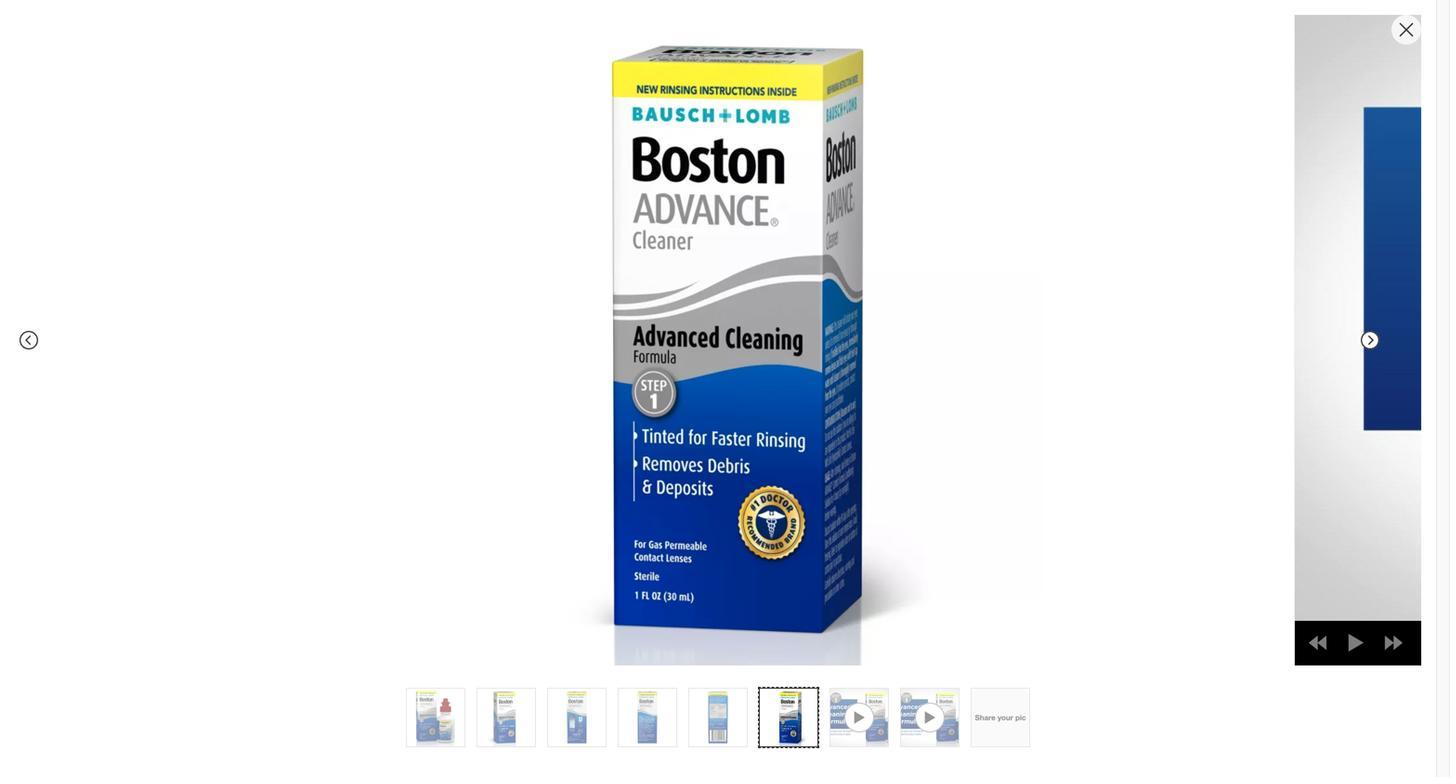 Task type: vqa. For each thing, say whether or not it's contained in the screenshot.
3 related to 3 stars
no



Task type: locate. For each thing, give the bounding box(es) containing it.
0 horizontal spatial add
[[973, 446, 1002, 464]]

0 horizontal spatial as
[[781, 350, 797, 368]]

day
[[785, 300, 812, 318]]

your
[[998, 713, 1014, 722]]

as
[[781, 350, 797, 368], [838, 350, 853, 368]]

to 95123
[[741, 321, 799, 340]]

1 horizontal spatial +
[[839, 32, 847, 48]]

from
[[804, 321, 834, 340]]

share your pic dialog
[[0, 0, 1451, 777]]

to left cart
[[1006, 446, 1020, 464]]

san down delivery
[[838, 321, 865, 340]]

-
[[830, 80, 839, 106]]

jose down $12.69
[[782, 166, 809, 182]]

pickup
[[753, 235, 801, 254]]

about
[[641, 691, 702, 717]]

image gallery element
[[83, 0, 696, 647]]

0 horizontal spatial eligible
[[778, 504, 826, 522]]

membership
[[806, 393, 890, 411]]

1 horizontal spatial jose
[[869, 321, 903, 340]]

+
[[839, 32, 847, 48], [823, 53, 836, 79]]

cleansing
[[1078, 53, 1179, 79]]

1 horizontal spatial to
[[1006, 446, 1020, 464]]

94 link
[[741, 110, 861, 132]]

bausch down the all
[[741, 53, 817, 79]]

1 vertical spatial bausch + lomb boston advance cleansing contact lens solution - 1 fl oz, 4 of 9 image
[[619, 689, 677, 746]]

left
[[788, 371, 809, 389]]

0 vertical spatial bausch
[[792, 32, 836, 48]]

$12.69 at san jose oakridge
[[741, 134, 866, 182]]

jose up 11am
[[869, 321, 903, 340]]

bausch + lomb boston advance cleansing contact lens solution - 1 fl oz, 2 of 9 image
[[478, 689, 535, 746]]

eligible left for
[[778, 504, 826, 522]]

1 right "-"
[[845, 80, 857, 106]]

add
[[973, 446, 1002, 464], [1301, 506, 1321, 520]]

1 vertical spatial jose
[[869, 321, 903, 340]]

bausch + lomb boston advance cleansing contact lens solution - 1 fl oz, 5 of 9 image
[[690, 689, 747, 746]]

1 vertical spatial lomb
[[842, 53, 899, 79]]

hours
[[829, 257, 858, 271]]

1 vertical spatial eligible
[[837, 588, 878, 604]]

it
[[769, 350, 777, 368]]

share
[[976, 713, 996, 722]]

1 vertical spatial +
[[823, 53, 836, 79]]

shop all bausch + lomb bausch + lomb boston advance cleansing contact lens solution - 1 fl oz
[[741, 32, 1321, 106]]

1 horizontal spatial as
[[838, 350, 853, 368]]

0 vertical spatial san
[[756, 166, 778, 182]]

0 horizontal spatial jose
[[782, 166, 809, 182]]

bausch + lomb boston advance cleansing contact lens solution - 1 fl oz, 6 of 9 image
[[393, 15, 1044, 666], [397, 292, 696, 591], [760, 689, 818, 746]]

add item
[[1301, 506, 1346, 520]]

as right it
[[781, 350, 797, 368]]

add inside add item button
[[1301, 506, 1321, 520]]

0 vertical spatial lomb
[[851, 32, 884, 48]]

item
[[1324, 506, 1346, 520], [751, 691, 796, 717]]

about this item
[[641, 691, 796, 717]]

jose inside $12.69 at san jose oakridge
[[782, 166, 809, 182]]

bausch right the all
[[792, 32, 836, 48]]

same day delivery
[[741, 300, 874, 318]]

contact
[[1185, 53, 1266, 79]]

eligible right hsa/fsa
[[837, 588, 878, 604]]

san right at
[[756, 166, 778, 182]]

this
[[708, 691, 745, 717]]

94
[[828, 111, 843, 127]]

bausch + lomb boston advance cleansing contact lens solution - 1 fl oz, 4 of 9 image
[[397, 0, 696, 277], [619, 689, 677, 746]]

1 horizontal spatial eligible
[[837, 588, 878, 604]]

add for add to cart
[[973, 446, 1002, 464]]

san
[[756, 166, 778, 182], [838, 321, 865, 340]]

eligible inside hsa/fsa eligible 'button'
[[837, 588, 878, 604]]

jose
[[782, 166, 809, 182], [869, 321, 903, 340]]

2 as from the left
[[838, 350, 853, 368]]

from san jose south
[[804, 321, 949, 340]]

cart
[[1024, 446, 1053, 464]]

0 horizontal spatial to
[[741, 321, 754, 340]]

to
[[741, 321, 754, 340], [1006, 446, 1020, 464]]

1 vertical spatial 1
[[775, 371, 784, 389]]

0 vertical spatial eligible
[[778, 504, 826, 522]]

1 vertical spatial san
[[838, 321, 865, 340]]

1
[[845, 80, 857, 106], [775, 371, 784, 389]]

1 horizontal spatial add
[[1301, 506, 1321, 520]]

hsa/fsa eligible
[[778, 588, 878, 604]]

1 inside shop all bausch + lomb bausch + lomb boston advance cleansing contact lens solution - 1 fl oz
[[845, 80, 857, 106]]

0 horizontal spatial san
[[756, 166, 778, 182]]

1 vertical spatial bausch
[[741, 53, 817, 79]]

as right the soon
[[838, 350, 853, 368]]

0 vertical spatial 1
[[845, 80, 857, 106]]

bausch
[[792, 32, 836, 48], [741, 53, 817, 79]]

1 vertical spatial add
[[1301, 506, 1321, 520]]

to down same
[[741, 321, 754, 340]]

only
[[741, 371, 771, 389]]

0 vertical spatial item
[[1324, 506, 1346, 520]]

1 horizontal spatial item
[[1324, 506, 1346, 520]]

add inside add to cart button
[[973, 446, 1002, 464]]

0 horizontal spatial 1
[[775, 371, 784, 389]]

add to cart
[[973, 446, 1053, 464]]

solution
[[741, 80, 825, 106]]

play bausch + lomb boston advance cleansing contact lens solution - 1 fl oz, 7 of 9, play video image
[[831, 689, 889, 746]]

get it as soon as 11am today only 1 left free with membership or $9.99/delivery learn more
[[741, 350, 1076, 411]]

eligible
[[778, 504, 826, 522], [837, 588, 878, 604]]

1 left left
[[775, 371, 784, 389]]

0 vertical spatial add
[[973, 446, 1002, 464]]

1 horizontal spatial 1
[[845, 80, 857, 106]]

1 vertical spatial item
[[751, 691, 796, 717]]

11am
[[857, 350, 895, 368]]

bausch + lomb boston advance cleansing contact lens solution - 1 fl oz, 3 of 9 image
[[548, 689, 606, 746]]

1 vertical spatial to
[[1006, 446, 1020, 464]]

oz
[[881, 80, 905, 106]]

0 vertical spatial jose
[[782, 166, 809, 182]]

glance
[[773, 550, 820, 568]]

at
[[741, 550, 756, 568]]

lomb
[[851, 32, 884, 48], [842, 53, 899, 79]]



Task type: describe. For each thing, give the bounding box(es) containing it.
add to cart button
[[840, 435, 1187, 476]]

boston
[[905, 53, 978, 79]]

0 vertical spatial +
[[839, 32, 847, 48]]

registries
[[852, 504, 913, 522]]

or
[[894, 393, 907, 411]]

learn more button
[[1009, 391, 1077, 412]]

more
[[1046, 393, 1076, 410]]

95123
[[758, 321, 799, 340]]

bausch + lomb boston advance cleansing contact lens solution - 1 fl oz, 6 of 9 image inside the image gallery element
[[397, 292, 696, 591]]

at a glance
[[741, 550, 820, 568]]

south
[[908, 321, 949, 340]]

item inside button
[[1324, 506, 1346, 520]]

add item button
[[1276, 498, 1354, 528]]

get
[[741, 350, 765, 368]]

fl
[[863, 80, 876, 106]]

play bausch + lomb boston advance cleansing contact lens solution - 1 fl oz, 8 of 9, play video image
[[902, 689, 959, 746]]

1 horizontal spatial san
[[838, 321, 865, 340]]

hsa/fsa
[[778, 588, 833, 604]]

1 inside get it as soon as 11am today only 1 left free with membership or $9.99/delivery learn more
[[775, 371, 784, 389]]

a
[[760, 550, 769, 568]]

with
[[774, 393, 802, 411]]

share your pic
[[976, 713, 1027, 722]]

$12.69
[[741, 134, 805, 160]]

0 vertical spatial to
[[741, 321, 754, 340]]

within
[[788, 257, 817, 271]]

bausch + lomb boston advance cleansing contact lens solution - 1 fl oz, 1 of 9 image
[[407, 689, 465, 746]]

free
[[741, 393, 770, 411]]

add for add item
[[1301, 506, 1321, 520]]

$9.99/delivery
[[912, 393, 1005, 411]]

advance
[[984, 53, 1072, 79]]

delivery
[[816, 300, 874, 318]]

0 vertical spatial bausch + lomb boston advance cleansing contact lens solution - 1 fl oz, 4 of 9 image
[[397, 0, 696, 277]]

What can we help you find? suggestions appear below search field
[[671, 17, 1134, 58]]

ready
[[753, 257, 785, 271]]

all
[[775, 32, 788, 48]]

for
[[830, 504, 848, 522]]

lens
[[1272, 53, 1321, 79]]

1 as from the left
[[781, 350, 797, 368]]

eligible for registries
[[778, 504, 913, 522]]

san inside $12.69 at san jose oakridge
[[756, 166, 778, 182]]

0 horizontal spatial item
[[751, 691, 796, 717]]

0 horizontal spatial +
[[823, 53, 836, 79]]

to inside add to cart button
[[1006, 446, 1020, 464]]

at
[[741, 166, 752, 182]]

hsa/fsa eligible button
[[741, 576, 878, 617]]

soon
[[801, 350, 834, 368]]

today
[[899, 350, 936, 368]]

same
[[741, 300, 781, 318]]

shop
[[741, 32, 772, 48]]

2
[[820, 257, 826, 271]]

share your pic button
[[971, 688, 1031, 747]]

pic
[[1016, 713, 1027, 722]]

pickup ready within 2 hours
[[753, 235, 858, 271]]

learn
[[1010, 393, 1043, 410]]

oakridge
[[813, 166, 866, 182]]



